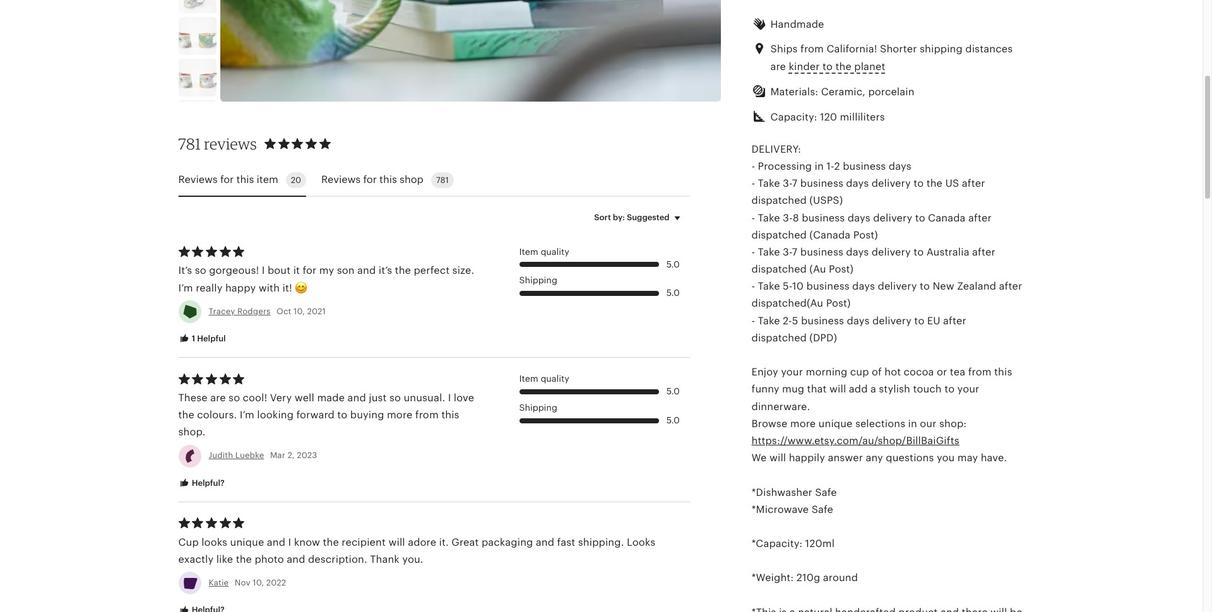 Task type: locate. For each thing, give the bounding box(es) containing it.
after right the canada
[[968, 212, 992, 224]]

(canada
[[810, 229, 851, 241]]

0 vertical spatial shipping
[[519, 276, 557, 286]]

pottery espresso cup ceramic coffee cup image 6 image
[[178, 0, 216, 13]]

😊
[[295, 282, 308, 294]]

2 horizontal spatial will
[[830, 384, 846, 396]]

2 horizontal spatial i
[[448, 392, 451, 404]]

from up kinder
[[801, 43, 824, 55]]

0 vertical spatial unique
[[819, 418, 853, 430]]

0 vertical spatial i
[[262, 265, 265, 277]]

unique up 'https://www.etsy.com/au/shop/billbaigifts'
[[819, 418, 853, 430]]

0 vertical spatial from
[[801, 43, 824, 55]]

to down the made
[[337, 409, 347, 421]]

0 vertical spatial 3-
[[783, 178, 792, 190]]

reviews for this shop
[[321, 174, 424, 186]]

2 horizontal spatial for
[[363, 174, 377, 186]]

will right we
[[770, 452, 786, 464]]

3-
[[783, 178, 792, 190], [783, 212, 793, 224], [783, 246, 792, 258]]

quality for it's so gorgeous! i bout it for my son and it's the perfect size. i'm really happy with it! 😊
[[541, 247, 569, 257]]

colours.
[[197, 409, 237, 421]]

0 horizontal spatial i'm
[[178, 282, 193, 294]]

i inside it's so gorgeous! i bout it for my son and it's the perfect size. i'm really happy with it! 😊
[[262, 265, 265, 277]]

this inside these are so cool!   very well made and just so unusual.  i love the colours. i'm looking forward to buying more from this shop.
[[441, 409, 459, 421]]

0 vertical spatial in
[[815, 160, 824, 172]]

0 vertical spatial i'm
[[178, 282, 193, 294]]

1 item from the top
[[519, 247, 538, 257]]

2 vertical spatial i
[[288, 536, 291, 548]]

i inside these are so cool!   very well made and just so unusual.  i love the colours. i'm looking forward to buying more from this shop.
[[448, 392, 451, 404]]

1 quality from the top
[[541, 247, 569, 257]]

post) right (au
[[829, 263, 854, 275]]

tab list containing reviews for this item
[[178, 165, 690, 197]]

selections
[[855, 418, 905, 430]]

5-
[[783, 281, 792, 293]]

3 3- from the top
[[783, 246, 792, 258]]

for for item
[[220, 174, 234, 186]]

this left 'item'
[[236, 174, 254, 186]]

shop
[[400, 174, 424, 186]]

1 vertical spatial i
[[448, 392, 451, 404]]

3 - from the top
[[752, 212, 755, 224]]

1 vertical spatial 7
[[792, 246, 798, 258]]

0 vertical spatial quality
[[541, 247, 569, 257]]

1 shipping from the top
[[519, 276, 557, 286]]

shipping
[[920, 43, 963, 55]]

after right zealand
[[999, 281, 1022, 293]]

tab list
[[178, 165, 690, 197]]

1 vertical spatial 3-
[[783, 212, 793, 224]]

0 vertical spatial item quality
[[519, 247, 569, 257]]

from down unusual. at the left of the page
[[415, 409, 439, 421]]

dispatched up the 8
[[752, 195, 807, 207]]

0 vertical spatial are
[[771, 61, 786, 73]]

post) up (dpd)
[[826, 298, 851, 310]]

5 take from the top
[[758, 315, 780, 327]]

will inside cup looks unique and i know the recipient will adore it. great packaging and fast shipping. looks exactly like the photo and description. thank you.
[[389, 536, 405, 548]]

and left fast
[[536, 536, 554, 548]]

1 vertical spatial item quality
[[519, 374, 569, 384]]

dispatched up 5-
[[752, 263, 807, 275]]

*dishwasher
[[752, 487, 813, 498]]

the right it's
[[395, 265, 411, 277]]

this
[[236, 174, 254, 186], [380, 174, 397, 186], [994, 366, 1012, 378], [441, 409, 459, 421]]

4 - from the top
[[752, 246, 755, 258]]

1 horizontal spatial 10,
[[294, 307, 305, 316]]

made
[[317, 392, 345, 404]]

i'm down cool!
[[240, 409, 254, 421]]

will
[[830, 384, 846, 396], [770, 452, 786, 464], [389, 536, 405, 548]]

cocoa
[[904, 366, 934, 378]]

funny
[[752, 384, 780, 396]]

in inside delivery: - processing in 1-2 business days - take 3-7 business days delivery to the us after dispatched (usps) - take 3-8 business days delivery to canada after dispatched (canada post) - take 3-7 business days delivery to australia after dispatched (au post) - take 5-10 business days delivery to new zealand after dispatched(au post) - take 2-5 business days delivery to eu after dispatched (dpd)
[[815, 160, 824, 172]]

canada
[[928, 212, 966, 224]]

with
[[259, 282, 280, 294]]

fast
[[557, 536, 575, 548]]

10, right oct
[[294, 307, 305, 316]]

1 horizontal spatial your
[[958, 384, 980, 396]]

0 vertical spatial safe
[[815, 487, 837, 498]]

reviews right '20'
[[321, 174, 361, 186]]

shipping
[[519, 276, 557, 286], [519, 403, 557, 413]]

i'm inside these are so cool!   very well made and just so unusual.  i love the colours. i'm looking forward to buying more from this shop.
[[240, 409, 254, 421]]

7 down "processing"
[[792, 178, 798, 190]]

handmade
[[771, 18, 824, 30]]

will up thank at the bottom
[[389, 536, 405, 548]]

2 reviews from the left
[[321, 174, 361, 186]]

take left the 8
[[758, 212, 780, 224]]

business down (au
[[807, 281, 850, 293]]

0 horizontal spatial 781
[[178, 134, 201, 153]]

i'm inside it's so gorgeous! i bout it for my son and it's the perfect size. i'm really happy with it! 😊
[[178, 282, 193, 294]]

0 horizontal spatial for
[[220, 174, 234, 186]]

so right just
[[390, 392, 401, 404]]

0 horizontal spatial reviews
[[178, 174, 218, 186]]

2 vertical spatial will
[[389, 536, 405, 548]]

0 horizontal spatial more
[[387, 409, 413, 421]]

1 horizontal spatial for
[[303, 265, 317, 277]]

this right 'tea'
[[994, 366, 1012, 378]]

enjoy your morning cup of hot cocoa or tea from this funny mug that will add a stylish touch to your dinnerware. browse more unique selections in our shop: https://www.etsy.com/au/shop/billbaigifts we will happily answer any questions you may have.
[[752, 366, 1012, 464]]

0 horizontal spatial from
[[415, 409, 439, 421]]

reviews for reviews for this shop
[[321, 174, 361, 186]]

looking
[[257, 409, 294, 421]]

delivery left australia
[[872, 246, 911, 258]]

oct
[[277, 307, 291, 316]]

1 vertical spatial safe
[[812, 504, 833, 516]]

katie link
[[209, 578, 229, 588]]

tracey rodgers link
[[209, 307, 271, 316]]

a
[[871, 384, 876, 396]]

your up the mug at the right
[[781, 366, 803, 378]]

forward
[[296, 409, 335, 421]]

1 vertical spatial shipping
[[519, 403, 557, 413]]

2 item from the top
[[519, 374, 538, 384]]

shorter
[[880, 43, 917, 55]]

so left cool!
[[229, 392, 240, 404]]

more
[[387, 409, 413, 421], [790, 418, 816, 430]]

are up colours. in the left bottom of the page
[[210, 392, 226, 404]]

1 horizontal spatial unique
[[819, 418, 853, 430]]

so
[[195, 265, 206, 277], [229, 392, 240, 404], [390, 392, 401, 404]]

ships
[[771, 43, 798, 55]]

(usps)
[[810, 195, 843, 207]]

cup looks unique and i know the recipient will adore it. great packaging and fast shipping. looks exactly like the photo and description. thank you.
[[178, 536, 655, 566]]

2 5.0 from the top
[[667, 288, 680, 298]]

capacity: 120 milliliters
[[771, 111, 885, 123]]

questions
[[886, 452, 934, 464]]

1 vertical spatial 781
[[436, 175, 449, 185]]

781 right the shop
[[436, 175, 449, 185]]

so right it's
[[195, 265, 206, 277]]

will down morning
[[830, 384, 846, 396]]

4 dispatched from the top
[[752, 332, 807, 344]]

are down ships
[[771, 61, 786, 73]]

i left the bout
[[262, 265, 265, 277]]

0 horizontal spatial i
[[262, 265, 265, 277]]

for down reviews on the left top of page
[[220, 174, 234, 186]]

1 5.0 from the top
[[667, 259, 680, 269]]

the left us
[[927, 178, 943, 190]]

and left it's
[[357, 265, 376, 277]]

business up (usps)
[[800, 178, 843, 190]]

1 dispatched from the top
[[752, 195, 807, 207]]

of
[[872, 366, 882, 378]]

dispatched down the 2-
[[752, 332, 807, 344]]

in inside 'enjoy your morning cup of hot cocoa or tea from this funny mug that will add a stylish touch to your dinnerware. browse more unique selections in our shop: https://www.etsy.com/au/shop/billbaigifts we will happily answer any questions you may have.'
[[908, 418, 917, 430]]

tracey
[[209, 307, 235, 316]]

2 7 from the top
[[792, 246, 798, 258]]

1 vertical spatial quality
[[541, 374, 569, 384]]

0 vertical spatial your
[[781, 366, 803, 378]]

2 quality from the top
[[541, 374, 569, 384]]

1 vertical spatial are
[[210, 392, 226, 404]]

pottery espresso cup ceramic coffee cup image 8 image
[[178, 59, 216, 97]]

more inside 'enjoy your morning cup of hot cocoa or tea from this funny mug that will add a stylish touch to your dinnerware. browse more unique selections in our shop: https://www.etsy.com/au/shop/billbaigifts we will happily answer any questions you may have.'
[[790, 418, 816, 430]]

2 item quality from the top
[[519, 374, 569, 384]]

business up (au
[[800, 246, 843, 258]]

planet
[[854, 61, 885, 73]]

to inside 'enjoy your morning cup of hot cocoa or tea from this funny mug that will add a stylish touch to your dinnerware. browse more unique selections in our shop: https://www.etsy.com/au/shop/billbaigifts we will happily answer any questions you may have.'
[[945, 384, 955, 396]]

0 horizontal spatial in
[[815, 160, 824, 172]]

looks
[[202, 536, 227, 548]]

1 vertical spatial 10,
[[253, 578, 264, 588]]

shipping for these are so cool!   very well made and just so unusual.  i love the colours. i'm looking forward to buying more from this shop.
[[519, 403, 557, 413]]

the up shop.
[[178, 409, 194, 421]]

to left new at right top
[[920, 281, 930, 293]]

0 horizontal spatial so
[[195, 265, 206, 277]]

and inside these are so cool!   very well made and just so unusual.  i love the colours. i'm looking forward to buying more from this shop.
[[348, 392, 366, 404]]

0 vertical spatial 7
[[792, 178, 798, 190]]

sort by: suggested
[[594, 213, 670, 222]]

are inside these are so cool!   very well made and just so unusual.  i love the colours. i'm looking forward to buying more from this shop.
[[210, 392, 226, 404]]

for for shop
[[363, 174, 377, 186]]

helpful
[[197, 334, 226, 343]]

781 left reviews on the left top of page
[[178, 134, 201, 153]]

hot
[[885, 366, 901, 378]]

take left 5-
[[758, 281, 780, 293]]

after right eu
[[943, 315, 967, 327]]

1 vertical spatial unique
[[230, 536, 264, 548]]

pottery espresso cup ceramic coffee cup one set image
[[178, 17, 216, 55]]

20
[[291, 175, 301, 185]]

these
[[178, 392, 208, 404]]

dispatched down the 8
[[752, 229, 807, 241]]

the
[[836, 61, 852, 73], [927, 178, 943, 190], [395, 265, 411, 277], [178, 409, 194, 421], [323, 536, 339, 548], [236, 554, 252, 566]]

i left the love
[[448, 392, 451, 404]]

0 vertical spatial post)
[[853, 229, 878, 241]]

business
[[843, 160, 886, 172], [800, 178, 843, 190], [802, 212, 845, 224], [800, 246, 843, 258], [807, 281, 850, 293], [801, 315, 844, 327]]

1 reviews from the left
[[178, 174, 218, 186]]

6 - from the top
[[752, 315, 755, 327]]

after right us
[[962, 178, 985, 190]]

10, right nov
[[253, 578, 264, 588]]

1 horizontal spatial reviews
[[321, 174, 361, 186]]

0 vertical spatial item
[[519, 247, 538, 257]]

1 vertical spatial will
[[770, 452, 786, 464]]

1 7 from the top
[[792, 178, 798, 190]]

from right 'tea'
[[968, 366, 992, 378]]

safe
[[815, 487, 837, 498], [812, 504, 833, 516]]

1 - from the top
[[752, 160, 755, 172]]

for left the shop
[[363, 174, 377, 186]]

our
[[920, 418, 937, 430]]

to down or
[[945, 384, 955, 396]]

your down 'tea'
[[958, 384, 980, 396]]

delivery left the canada
[[873, 212, 912, 224]]

781
[[178, 134, 201, 153], [436, 175, 449, 185]]

happily
[[789, 452, 825, 464]]

0 horizontal spatial unique
[[230, 536, 264, 548]]

(au
[[810, 263, 826, 275]]

days
[[889, 160, 912, 172], [846, 178, 869, 190], [848, 212, 871, 224], [846, 246, 869, 258], [852, 281, 875, 293], [847, 315, 870, 327]]

very
[[270, 392, 292, 404]]

safe up '120ml'
[[812, 504, 833, 516]]

delivery
[[872, 178, 911, 190], [873, 212, 912, 224], [872, 246, 911, 258], [878, 281, 917, 293], [872, 315, 912, 327]]

0 horizontal spatial are
[[210, 392, 226, 404]]

1 horizontal spatial i
[[288, 536, 291, 548]]

to left australia
[[914, 246, 924, 258]]

to inside these are so cool!   very well made and just so unusual.  i love the colours. i'm looking forward to buying more from this shop.
[[337, 409, 347, 421]]

1 vertical spatial in
[[908, 418, 917, 430]]

unique inside cup looks unique and i know the recipient will adore it. great packaging and fast shipping. looks exactly like the photo and description. thank you.
[[230, 536, 264, 548]]

i left know
[[288, 536, 291, 548]]

after
[[962, 178, 985, 190], [968, 212, 992, 224], [972, 246, 996, 258], [999, 281, 1022, 293], [943, 315, 967, 327]]

8
[[793, 212, 799, 224]]

rodgers
[[237, 307, 271, 316]]

1 item quality from the top
[[519, 247, 569, 257]]

reviews down '781 reviews'
[[178, 174, 218, 186]]

item for these are so cool!   very well made and just so unusual.  i love the colours. i'm looking forward to buying more from this shop.
[[519, 374, 538, 384]]

my
[[319, 265, 334, 277]]

more down dinnerware. at bottom right
[[790, 418, 816, 430]]

take up "dispatched(au"
[[758, 246, 780, 258]]

unique up photo
[[230, 536, 264, 548]]

know
[[294, 536, 320, 548]]

1 helpful button
[[169, 328, 235, 351]]

2,
[[288, 451, 295, 461]]

1 horizontal spatial more
[[790, 418, 816, 430]]

1 vertical spatial from
[[968, 366, 992, 378]]

to right kinder
[[823, 61, 833, 73]]

unique
[[819, 418, 853, 430], [230, 536, 264, 548]]

delivery left new at right top
[[878, 281, 917, 293]]

in left 1-
[[815, 160, 824, 172]]

and up buying
[[348, 392, 366, 404]]

unusual.
[[404, 392, 445, 404]]

take left the 2-
[[758, 315, 780, 327]]

from
[[801, 43, 824, 55], [968, 366, 992, 378], [415, 409, 439, 421]]

in left our at the right of page
[[908, 418, 917, 430]]

10,
[[294, 307, 305, 316], [253, 578, 264, 588]]

from inside 'enjoy your morning cup of hot cocoa or tea from this funny mug that will add a stylish touch to your dinnerware. browse more unique selections in our shop: https://www.etsy.com/au/shop/billbaigifts we will happily answer any questions you may have.'
[[968, 366, 992, 378]]

2 horizontal spatial from
[[968, 366, 992, 378]]

you
[[937, 452, 955, 464]]

more down unusual. at the left of the page
[[387, 409, 413, 421]]

take
[[758, 178, 780, 190], [758, 212, 780, 224], [758, 246, 780, 258], [758, 281, 780, 293], [758, 315, 780, 327]]

7
[[792, 178, 798, 190], [792, 246, 798, 258]]

2 shipping from the top
[[519, 403, 557, 413]]

great
[[452, 536, 479, 548]]

post) right (canada
[[853, 229, 878, 241]]

0 vertical spatial 781
[[178, 134, 201, 153]]

are inside the "ships from california! shorter shipping distances are"
[[771, 61, 786, 73]]

are
[[771, 61, 786, 73], [210, 392, 226, 404]]

i'm down it's
[[178, 282, 193, 294]]

1 horizontal spatial from
[[801, 43, 824, 55]]

after up zealand
[[972, 246, 996, 258]]

the down california!
[[836, 61, 852, 73]]

2 vertical spatial from
[[415, 409, 439, 421]]

and up photo
[[267, 536, 285, 548]]

10
[[792, 281, 804, 293]]

1 horizontal spatial 781
[[436, 175, 449, 185]]

take down "processing"
[[758, 178, 780, 190]]

1 vertical spatial i'm
[[240, 409, 254, 421]]

quality
[[541, 247, 569, 257], [541, 374, 569, 384]]

1 horizontal spatial are
[[771, 61, 786, 73]]

this down the love
[[441, 409, 459, 421]]

1 horizontal spatial i'm
[[240, 409, 254, 421]]

0 vertical spatial will
[[830, 384, 846, 396]]

safe down the 'happily'
[[815, 487, 837, 498]]

0 horizontal spatial will
[[389, 536, 405, 548]]

1 vertical spatial item
[[519, 374, 538, 384]]

120
[[820, 111, 837, 123]]

the inside these are so cool!   very well made and just so unusual.  i love the colours. i'm looking forward to buying more from this shop.
[[178, 409, 194, 421]]

2 vertical spatial 3-
[[783, 246, 792, 258]]

2 horizontal spatial so
[[390, 392, 401, 404]]

4 take from the top
[[758, 281, 780, 293]]

2 3- from the top
[[783, 212, 793, 224]]

1 horizontal spatial in
[[908, 418, 917, 430]]

love
[[454, 392, 474, 404]]

7 down the 8
[[792, 246, 798, 258]]

for right it
[[303, 265, 317, 277]]



Task type: vqa. For each thing, say whether or not it's contained in the screenshot.
Gift Ideas
no



Task type: describe. For each thing, give the bounding box(es) containing it.
so inside it's so gorgeous! i bout it for my son and it's the perfect size. i'm really happy with it! 😊
[[195, 265, 206, 277]]

dinnerware.
[[752, 401, 810, 413]]

*dishwasher safe *microwave safe
[[752, 487, 837, 516]]

2 dispatched from the top
[[752, 229, 807, 241]]

delivery left us
[[872, 178, 911, 190]]

us
[[945, 178, 959, 190]]

781 for 781 reviews
[[178, 134, 201, 153]]

any
[[866, 452, 883, 464]]

kinder to the planet
[[789, 61, 885, 73]]

more inside these are so cool!   very well made and just so unusual.  i love the colours. i'm looking forward to buying more from this shop.
[[387, 409, 413, 421]]

delivery: - processing in 1-2 business days - take 3-7 business days delivery to the us after dispatched (usps) - take 3-8 business days delivery to canada after dispatched (canada post) - take 3-7 business days delivery to australia after dispatched (au post) - take 5-10 business days delivery to new zealand after dispatched(au post) - take 2-5 business days delivery to eu after dispatched (dpd)
[[752, 143, 1022, 344]]

to left eu
[[914, 315, 925, 327]]

distances
[[966, 43, 1013, 55]]

shipping.
[[578, 536, 624, 548]]

thank
[[370, 554, 400, 566]]

0 horizontal spatial 10,
[[253, 578, 264, 588]]

new
[[933, 281, 954, 293]]

stylish
[[879, 384, 910, 396]]

sort by: suggested button
[[585, 204, 694, 231]]

adore
[[408, 536, 436, 548]]

1 horizontal spatial will
[[770, 452, 786, 464]]

porcelain
[[868, 86, 915, 98]]

photo
[[255, 554, 284, 566]]

to left the canada
[[915, 212, 925, 224]]

really
[[196, 282, 223, 294]]

the right like
[[236, 554, 252, 566]]

zealand
[[957, 281, 996, 293]]

cup
[[178, 536, 199, 548]]

helpful?
[[190, 478, 225, 488]]

milliliters
[[840, 111, 885, 123]]

5
[[792, 315, 798, 327]]

3 5.0 from the top
[[667, 387, 680, 397]]

well
[[295, 392, 314, 404]]

4 5.0 from the top
[[667, 415, 680, 425]]

perfect
[[414, 265, 450, 277]]

by:
[[613, 213, 625, 222]]

dispatched(au
[[752, 298, 823, 310]]

mar
[[270, 451, 285, 461]]

size.
[[452, 265, 474, 277]]

capacity:
[[771, 111, 817, 123]]

1 horizontal spatial so
[[229, 392, 240, 404]]

it's
[[379, 265, 392, 277]]

helpful? button
[[169, 472, 234, 495]]

it's so gorgeous! i bout it for my son and it's the perfect size. i'm really happy with it! 😊
[[178, 265, 474, 294]]

shop:
[[939, 418, 967, 430]]

shipping for it's so gorgeous! i bout it for my son and it's the perfect size. i'm really happy with it! 😊
[[519, 276, 557, 286]]

from inside the "ships from california! shorter shipping distances are"
[[801, 43, 824, 55]]

like
[[216, 554, 233, 566]]

it.
[[439, 536, 449, 548]]

judith luebke mar 2, 2023
[[209, 451, 317, 461]]

and down know
[[287, 554, 305, 566]]

1 vertical spatial post)
[[829, 263, 854, 275]]

the up 'description.'
[[323, 536, 339, 548]]

reviews for reviews for this item
[[178, 174, 218, 186]]

eu
[[927, 315, 941, 327]]

business up (dpd)
[[801, 315, 844, 327]]

delivery left eu
[[872, 315, 912, 327]]

tea
[[950, 366, 966, 378]]

quality for these are so cool!   very well made and just so unusual.  i love the colours. i'm looking forward to buying more from this shop.
[[541, 374, 569, 384]]

have.
[[981, 452, 1007, 464]]

i inside cup looks unique and i know the recipient will adore it. great packaging and fast shipping. looks exactly like the photo and description. thank you.
[[288, 536, 291, 548]]

it's
[[178, 265, 192, 277]]

looks
[[627, 536, 655, 548]]

this left the shop
[[380, 174, 397, 186]]

to left us
[[914, 178, 924, 190]]

bout
[[268, 265, 291, 277]]

the inside it's so gorgeous! i bout it for my son and it's the perfect size. i'm really happy with it! 😊
[[395, 265, 411, 277]]

3 take from the top
[[758, 246, 780, 258]]

just
[[369, 392, 387, 404]]

cup
[[850, 366, 869, 378]]

the inside kinder to the planet "button"
[[836, 61, 852, 73]]

the inside delivery: - processing in 1-2 business days - take 3-7 business days delivery to the us after dispatched (usps) - take 3-8 business days delivery to canada after dispatched (canada post) - take 3-7 business days delivery to australia after dispatched (au post) - take 5-10 business days delivery to new zealand after dispatched(au post) - take 2-5 business days delivery to eu after dispatched (dpd)
[[927, 178, 943, 190]]

3 dispatched from the top
[[752, 263, 807, 275]]

add
[[849, 384, 868, 396]]

1-
[[827, 160, 834, 172]]

from inside these are so cool!   very well made and just so unusual.  i love the colours. i'm looking forward to buying more from this shop.
[[415, 409, 439, 421]]

katie
[[209, 578, 229, 588]]

mug
[[782, 384, 805, 396]]

kinder
[[789, 61, 820, 73]]

we
[[752, 452, 767, 464]]

this inside 'enjoy your morning cup of hot cocoa or tea from this funny mug that will add a stylish touch to your dinnerware. browse more unique selections in our shop: https://www.etsy.com/au/shop/billbaigifts we will happily answer any questions you may have.'
[[994, 366, 1012, 378]]

2 take from the top
[[758, 212, 780, 224]]

*capacity:
[[752, 538, 803, 550]]

unique inside 'enjoy your morning cup of hot cocoa or tea from this funny mug that will add a stylish touch to your dinnerware. browse more unique selections in our shop: https://www.etsy.com/au/shop/billbaigifts we will happily answer any questions you may have.'
[[819, 418, 853, 430]]

1 vertical spatial your
[[958, 384, 980, 396]]

item quality for it's so gorgeous! i bout it for my son and it's the perfect size. i'm really happy with it! 😊
[[519, 247, 569, 257]]

gorgeous!
[[209, 265, 259, 277]]

shop.
[[178, 426, 205, 438]]

2023
[[297, 451, 317, 461]]

description.
[[308, 554, 367, 566]]

*microwave
[[752, 504, 809, 516]]

*capacity: 120ml
[[752, 538, 835, 550]]

morning
[[806, 366, 848, 378]]

answer
[[828, 452, 863, 464]]

1 take from the top
[[758, 178, 780, 190]]

recipient
[[342, 536, 386, 548]]

2
[[834, 160, 840, 172]]

may
[[958, 452, 978, 464]]

pottery espresso cup ceramic coffee cup image 9 image
[[178, 100, 216, 138]]

2 - from the top
[[752, 178, 755, 190]]

enjoy
[[752, 366, 778, 378]]

item for it's so gorgeous! i bout it for my son and it's the perfect size. i'm really happy with it! 😊
[[519, 247, 538, 257]]

exactly
[[178, 554, 214, 566]]

these are so cool!   very well made and just so unusual.  i love the colours. i'm looking forward to buying more from this shop.
[[178, 392, 474, 438]]

delivery:
[[752, 143, 801, 155]]

(dpd)
[[810, 332, 837, 344]]

that
[[807, 384, 827, 396]]

2 vertical spatial post)
[[826, 298, 851, 310]]

luebke
[[235, 451, 264, 461]]

ships from california! shorter shipping distances are
[[771, 43, 1013, 73]]

it
[[293, 265, 300, 277]]

781 reviews
[[178, 134, 257, 153]]

and inside it's so gorgeous! i bout it for my son and it's the perfect size. i'm really happy with it! 😊
[[357, 265, 376, 277]]

0 horizontal spatial your
[[781, 366, 803, 378]]

business down (usps)
[[802, 212, 845, 224]]

781 for 781
[[436, 175, 449, 185]]

cool!
[[243, 392, 267, 404]]

business right 2
[[843, 160, 886, 172]]

https://www.etsy.com/au/shop/billbaigifts link
[[752, 435, 960, 447]]

item
[[257, 174, 278, 186]]

for inside it's so gorgeous! i bout it for my son and it's the perfect size. i'm really happy with it! 😊
[[303, 265, 317, 277]]

item quality for these are so cool!   very well made and just so unusual.  i love the colours. i'm looking forward to buying more from this shop.
[[519, 374, 569, 384]]

tracey rodgers oct 10, 2021
[[209, 307, 326, 316]]

0 vertical spatial 10,
[[294, 307, 305, 316]]

materials:
[[771, 86, 818, 98]]

katie nov 10, 2022
[[209, 578, 286, 588]]

to inside kinder to the planet "button"
[[823, 61, 833, 73]]

1 3- from the top
[[783, 178, 792, 190]]

son
[[337, 265, 355, 277]]

5 - from the top
[[752, 281, 755, 293]]

it!
[[283, 282, 292, 294]]

kinder to the planet button
[[789, 58, 885, 76]]

you.
[[402, 554, 423, 566]]



